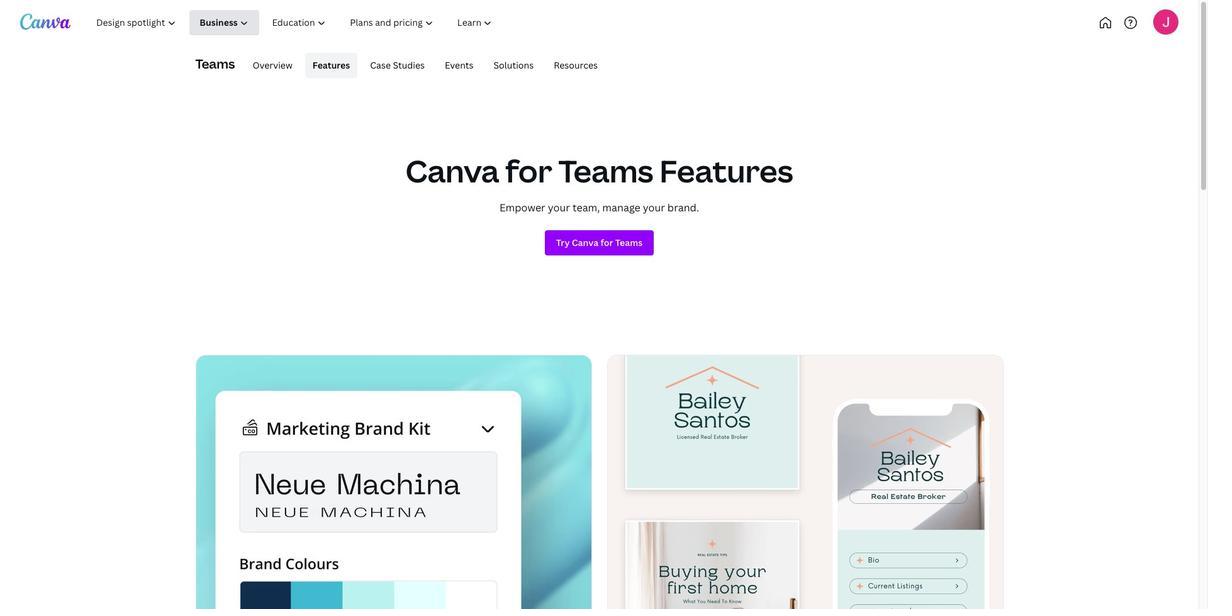 Task type: describe. For each thing, give the bounding box(es) containing it.
0 horizontal spatial features
[[313, 59, 350, 71]]

solutions link
[[486, 53, 541, 78]]

manage
[[602, 201, 640, 215]]

solutions
[[494, 59, 534, 71]]

resources link
[[546, 53, 605, 78]]

top level navigation element
[[86, 10, 546, 35]]

canva
[[405, 150, 499, 191]]

1 your from the left
[[548, 201, 570, 215]]

events
[[445, 59, 473, 71]]

1 horizontal spatial teams
[[558, 150, 653, 191]]

0 vertical spatial teams
[[195, 55, 235, 72]]

case studies
[[370, 59, 425, 71]]



Task type: vqa. For each thing, say whether or not it's contained in the screenshot.
the leftmost THE FEATURES
yes



Task type: locate. For each thing, give the bounding box(es) containing it.
1 vertical spatial features
[[660, 150, 793, 191]]

features up brand. on the right of the page
[[660, 150, 793, 191]]

canva for teams features
[[405, 150, 793, 191]]

features link
[[305, 53, 358, 78]]

empower
[[500, 201, 545, 215]]

1 vertical spatial teams
[[558, 150, 653, 191]]

features
[[313, 59, 350, 71], [660, 150, 793, 191]]

case
[[370, 59, 391, 71]]

teams up empower your team, manage your brand.
[[558, 150, 653, 191]]

features down 'top level navigation' "element" on the top of page
[[313, 59, 350, 71]]

teams left overview
[[195, 55, 235, 72]]

resources
[[554, 59, 598, 71]]

menu bar containing overview
[[240, 53, 605, 78]]

2 your from the left
[[643, 201, 665, 215]]

0 vertical spatial features
[[313, 59, 350, 71]]

empower your team, manage your brand.
[[500, 201, 699, 215]]

team,
[[572, 201, 600, 215]]

your left brand. on the right of the page
[[643, 201, 665, 215]]

events link
[[437, 53, 481, 78]]

0 horizontal spatial teams
[[195, 55, 235, 72]]

1 horizontal spatial your
[[643, 201, 665, 215]]

overview link
[[245, 53, 300, 78]]

your left team,
[[548, 201, 570, 215]]

0 horizontal spatial your
[[548, 201, 570, 215]]

your
[[548, 201, 570, 215], [643, 201, 665, 215]]

overview
[[253, 59, 292, 71]]

menu bar
[[240, 53, 605, 78]]

case studies link
[[363, 53, 432, 78]]

teams
[[195, 55, 235, 72], [558, 150, 653, 191]]

1 horizontal spatial features
[[660, 150, 793, 191]]

studies
[[393, 59, 425, 71]]

brand.
[[667, 201, 699, 215]]

for
[[505, 150, 552, 191]]



